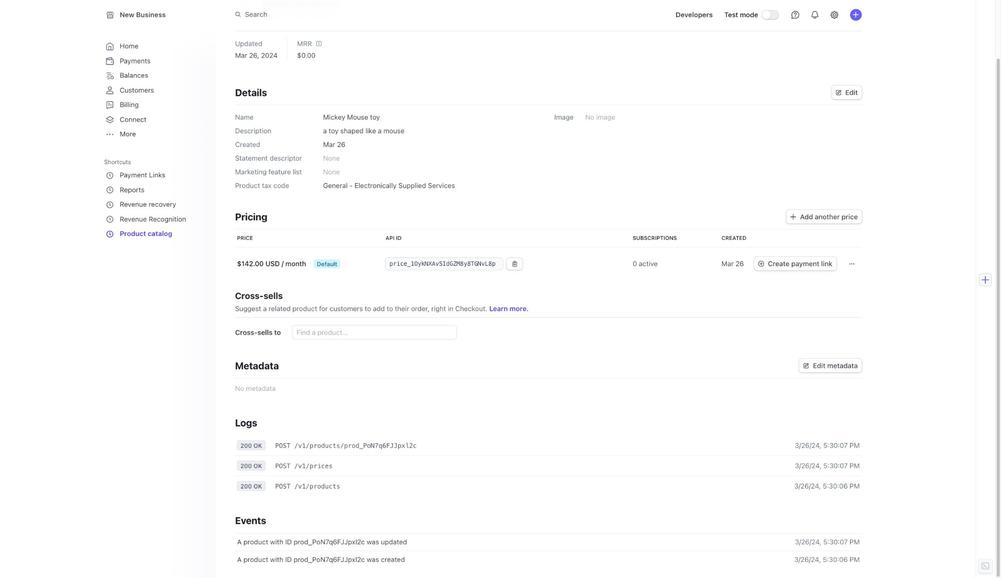 Task type: describe. For each thing, give the bounding box(es) containing it.
core navigation links element
[[104, 39, 206, 142]]

1 shortcuts element from the top
[[104, 155, 208, 241]]

help image
[[791, 11, 799, 19]]

Find a product… text field
[[293, 326, 456, 340]]

notifications image
[[811, 11, 819, 19]]



Task type: vqa. For each thing, say whether or not it's contained in the screenshot.
Oct related to Active subscribers
no



Task type: locate. For each thing, give the bounding box(es) containing it.
settings image
[[830, 11, 838, 19]]

manage shortcuts image
[[198, 159, 204, 165]]

2 shortcuts element from the top
[[104, 168, 206, 241]]

shortcuts element
[[104, 155, 208, 241], [104, 168, 206, 241]]

svg image
[[851, 5, 857, 11], [836, 90, 841, 96], [790, 214, 796, 220], [512, 261, 518, 267], [849, 261, 855, 267], [758, 261, 764, 267], [803, 363, 809, 369]]

None search field
[[229, 6, 505, 24]]

None text field
[[386, 258, 503, 270]]

Search text field
[[229, 6, 505, 24]]

Test mode checkbox
[[762, 10, 779, 19]]



